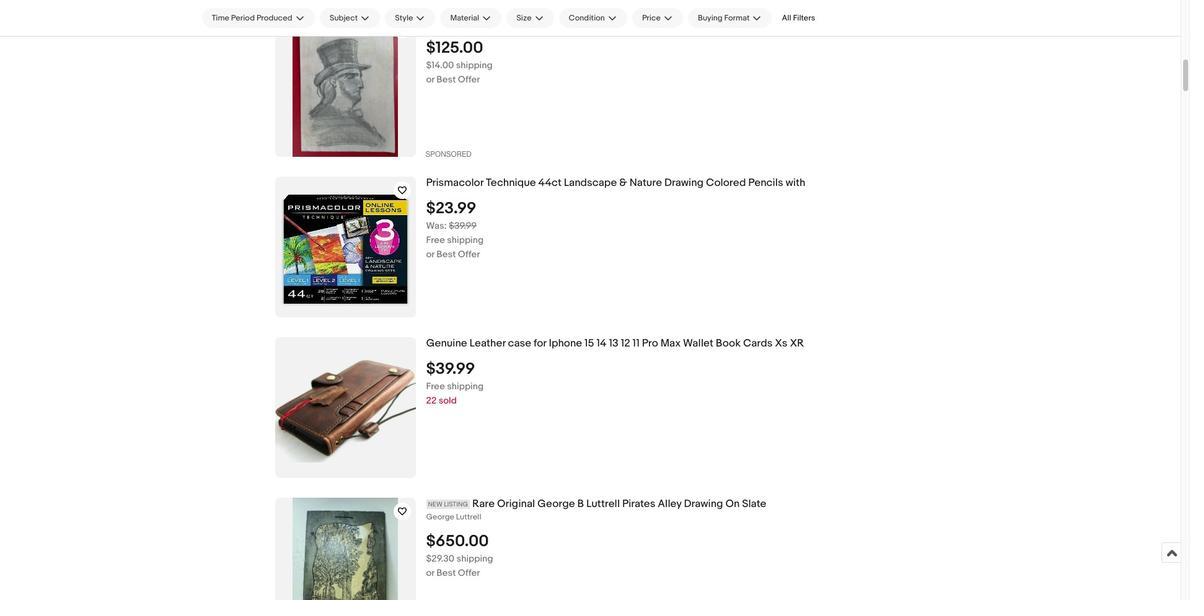 Task type: locate. For each thing, give the bounding box(es) containing it.
$39.99
[[449, 220, 477, 232], [426, 360, 475, 379]]

best down was:
[[437, 249, 456, 260]]

0 vertical spatial luttrell
[[587, 498, 620, 510]]

3 or from the top
[[426, 567, 435, 579]]

on
[[683, 16, 695, 29]]

shipping inside "$39.99 free shipping 22 sold"
[[447, 381, 484, 392]]

subject
[[330, 13, 358, 23]]

1 free from the top
[[426, 234, 445, 246]]

or inside $125.00 $14.00 shipping or best offer
[[426, 74, 435, 85]]

2 offer from the top
[[458, 249, 480, 260]]

paper
[[697, 16, 726, 29]]

all
[[782, 13, 792, 23]]

size button
[[507, 8, 554, 28]]

best down $29.30
[[437, 567, 456, 579]]

0 vertical spatial best
[[437, 74, 456, 85]]

george left b
[[538, 498, 575, 510]]

best down $14.00
[[437, 74, 456, 85]]

best
[[437, 74, 456, 85], [437, 249, 456, 260], [437, 567, 456, 579]]

free down was:
[[426, 234, 445, 246]]

or for $650.00
[[426, 567, 435, 579]]

shipping inside $125.00 $14.00 shipping or best offer
[[456, 59, 493, 71]]

luttrell down listing
[[456, 512, 482, 522]]

0 vertical spatial free
[[426, 234, 445, 246]]

book
[[716, 337, 741, 350]]

was:
[[426, 220, 447, 232]]

best inside $125.00 $14.00 shipping or best offer
[[437, 74, 456, 85]]

format
[[725, 13, 750, 23]]

xs
[[775, 337, 788, 350]]

shipping down $650.00
[[457, 553, 493, 565]]

0 vertical spatial $39.99
[[449, 220, 477, 232]]

offer down '$23.99'
[[458, 249, 480, 260]]

genuine leather case for iphone 15 14 13 12 11 pro max wallet book cards xs xr
[[426, 337, 805, 350]]

1 vertical spatial offer
[[458, 249, 480, 260]]

2 or from the top
[[426, 249, 435, 260]]

$39.99 free shipping 22 sold
[[426, 360, 484, 407]]

price button
[[633, 8, 683, 28]]

3 best from the top
[[437, 567, 456, 579]]

1 horizontal spatial luttrell
[[587, 498, 620, 510]]

or inside $650.00 $29.30 shipping or best offer
[[426, 567, 435, 579]]

new
[[428, 501, 443, 509]]

free up 22
[[426, 381, 445, 392]]

offer inside $650.00 $29.30 shipping or best offer
[[458, 567, 480, 579]]

shipping up sold
[[447, 381, 484, 392]]

1 vertical spatial best
[[437, 249, 456, 260]]

nature
[[630, 177, 662, 189]]

george
[[538, 498, 575, 510], [426, 512, 455, 522]]

offer inside $125.00 $14.00 shipping or best offer
[[458, 74, 480, 85]]

offer down $125.00
[[458, 74, 480, 85]]

drawing right the nature
[[665, 177, 704, 189]]

condition
[[569, 13, 605, 23]]

luttrell right b
[[587, 498, 620, 510]]

$650.00
[[426, 532, 489, 551]]

$23.99
[[426, 199, 477, 218]]

condition button
[[559, 8, 628, 28]]

style button
[[385, 8, 436, 28]]

free inside "$39.99 free shipping 22 sold"
[[426, 381, 445, 392]]

drawing for $23.99
[[665, 177, 704, 189]]

best for $650.00
[[437, 567, 456, 579]]

drawing inside new listing rare original george b luttrell pirates alley drawing on slate george luttrell
[[684, 498, 724, 510]]

&
[[620, 177, 628, 189]]

genuine leather case for iphone 15 14 13 12 11 pro max wallet book cards xs xr link
[[426, 337, 1043, 350]]

shipping for $125.00
[[456, 59, 493, 71]]

or
[[426, 74, 435, 85], [426, 249, 435, 260], [426, 567, 435, 579]]

for
[[534, 337, 547, 350]]

stamped
[[784, 16, 828, 29]]

0 vertical spatial drawing
[[641, 16, 681, 29]]

material button
[[441, 8, 502, 28]]

or down $29.30
[[426, 567, 435, 579]]

shipping down '$23.99'
[[447, 234, 484, 246]]

$14.00
[[426, 59, 454, 71]]

or down was:
[[426, 249, 435, 260]]

drawing left on at the right
[[641, 16, 681, 29]]

buying
[[698, 13, 723, 23]]

b
[[578, 498, 584, 510]]

drawing
[[641, 16, 681, 29], [665, 177, 704, 189], [684, 498, 724, 510]]

1 vertical spatial free
[[426, 381, 445, 392]]

pirates
[[623, 498, 656, 510]]

or down $14.00
[[426, 74, 435, 85]]

(handmade)
[[516, 16, 574, 29]]

xr
[[790, 337, 805, 350]]

1 or from the top
[[426, 74, 435, 85]]

george down new
[[426, 512, 455, 522]]

cards
[[744, 337, 773, 350]]

$39.99 down '$23.99'
[[449, 220, 477, 232]]

1 offer from the top
[[458, 74, 480, 85]]

0 vertical spatial george
[[538, 498, 575, 510]]

2 vertical spatial drawing
[[684, 498, 724, 510]]

shipping down $125.00
[[456, 59, 493, 71]]

1 best from the top
[[437, 74, 456, 85]]

$125.00 $14.00 shipping or best offer
[[426, 38, 493, 85]]

1 vertical spatial drawing
[[665, 177, 704, 189]]

2 free from the top
[[426, 381, 445, 392]]

luttrell
[[587, 498, 620, 510], [456, 512, 482, 522]]

filters
[[794, 13, 816, 23]]

drawing left on
[[684, 498, 724, 510]]

van
[[466, 16, 483, 29]]

offer
[[458, 74, 480, 85], [458, 249, 480, 260], [458, 567, 480, 579]]

1 vertical spatial or
[[426, 249, 435, 260]]

and
[[764, 16, 782, 29]]

mixed
[[576, 16, 606, 29]]

1 horizontal spatial george
[[538, 498, 575, 510]]

0 horizontal spatial luttrell
[[456, 512, 482, 522]]

prismacolor technique 44ct  landscape & nature drawing colored pencils with image
[[275, 177, 416, 318]]

all filters
[[782, 13, 816, 23]]

1 vertical spatial george
[[426, 512, 455, 522]]

1 vertical spatial $39.99
[[426, 360, 475, 379]]

shipping
[[456, 59, 493, 71], [447, 234, 484, 246], [447, 381, 484, 392], [457, 553, 493, 565]]

best inside $23.99 was: $39.99 free shipping or best offer
[[437, 249, 456, 260]]

44ct
[[539, 177, 562, 189]]

15
[[585, 337, 595, 350]]

offer down $650.00
[[458, 567, 480, 579]]

gogh
[[486, 16, 513, 29]]

subject button
[[320, 8, 380, 28]]

free
[[426, 234, 445, 246], [426, 381, 445, 392]]

3 offer from the top
[[458, 567, 480, 579]]

iphone
[[549, 337, 583, 350]]

2 vertical spatial offer
[[458, 567, 480, 579]]

shipping inside $650.00 $29.30 shipping or best offer
[[457, 553, 493, 565]]

$39.99 down genuine
[[426, 360, 475, 379]]

listing
[[444, 501, 468, 509]]

with
[[786, 177, 806, 189]]

0 vertical spatial offer
[[458, 74, 480, 85]]

leather
[[470, 337, 506, 350]]

2 best from the top
[[437, 249, 456, 260]]

best inside $650.00 $29.30 shipping or best offer
[[437, 567, 456, 579]]

11
[[633, 337, 640, 350]]

0 vertical spatial or
[[426, 74, 435, 85]]

pencils
[[749, 177, 784, 189]]

tap to watch item - vincent van gogh (handmade) mixed media drawing on paper signed and stamped image
[[394, 21, 411, 38]]

style
[[395, 13, 413, 23]]

2 vertical spatial or
[[426, 567, 435, 579]]

prismacolor technique 44ct  landscape & nature drawing colored pencils with link
[[426, 177, 1043, 190]]

2 vertical spatial best
[[437, 567, 456, 579]]

$39.99 inside "$39.99 free shipping 22 sold"
[[426, 360, 475, 379]]



Task type: describe. For each thing, give the bounding box(es) containing it.
alley
[[658, 498, 682, 510]]

sponsored
[[426, 150, 472, 159]]

rare
[[473, 498, 495, 510]]

14
[[597, 337, 607, 350]]

produced
[[257, 13, 293, 23]]

sold
[[439, 395, 457, 407]]

signed
[[728, 16, 761, 29]]

time
[[212, 13, 229, 23]]

vincent van gogh (handmade) mixed media drawing on paper signed and stamped
[[426, 16, 828, 29]]

vincent
[[426, 16, 464, 29]]

size
[[517, 13, 532, 23]]

$29.30
[[426, 553, 455, 565]]

media
[[609, 16, 639, 29]]

prismacolor
[[426, 177, 484, 189]]

on
[[726, 498, 740, 510]]

free inside $23.99 was: $39.99 free shipping or best offer
[[426, 234, 445, 246]]

$125.00
[[426, 38, 484, 58]]

shipping inside $23.99 was: $39.99 free shipping or best offer
[[447, 234, 484, 246]]

pro
[[642, 337, 659, 350]]

22
[[426, 395, 437, 407]]

original
[[497, 498, 535, 510]]

best for $125.00
[[437, 74, 456, 85]]

colored
[[706, 177, 746, 189]]

or for $125.00
[[426, 74, 435, 85]]

genuine
[[426, 337, 468, 350]]

prismacolor technique 44ct  landscape & nature drawing colored pencils with
[[426, 177, 806, 189]]

$23.99 was: $39.99 free shipping or best offer
[[426, 199, 484, 260]]

drawing for $125.00
[[641, 16, 681, 29]]

0 horizontal spatial george
[[426, 512, 455, 522]]

slate
[[743, 498, 767, 510]]

$650.00 $29.30 shipping or best offer
[[426, 532, 493, 579]]

offer inside $23.99 was: $39.99 free shipping or best offer
[[458, 249, 480, 260]]

buying format button
[[688, 8, 773, 28]]

wallet
[[684, 337, 714, 350]]

time period produced button
[[202, 8, 315, 28]]

shipping for $650.00
[[457, 553, 493, 565]]

shipping for $39.99
[[447, 381, 484, 392]]

12
[[621, 337, 631, 350]]

vincent van gogh (handmade) mixed media drawing on paper signed and stamped link
[[426, 16, 1043, 29]]

George Luttrell text field
[[426, 512, 1043, 523]]

all filters button
[[777, 8, 821, 28]]

material
[[451, 13, 480, 23]]

case
[[508, 337, 532, 350]]

genuine leather case for iphone 15 14 13 12 11 pro max wallet book cards xs xr image
[[275, 353, 416, 462]]

$39.99 inside $23.99 was: $39.99 free shipping or best offer
[[449, 220, 477, 232]]

vincent van gogh (handmade) mixed media drawing on paper signed and stamped image
[[293, 16, 398, 157]]

new listing rare original george b luttrell pirates alley drawing on slate george luttrell
[[426, 498, 767, 522]]

technique
[[486, 177, 536, 189]]

price
[[642, 13, 661, 23]]

period
[[231, 13, 255, 23]]

offer for $125.00
[[458, 74, 480, 85]]

rare original george b luttrell pirates alley drawing on slate image
[[293, 498, 398, 600]]

13
[[609, 337, 619, 350]]

time period produced
[[212, 13, 293, 23]]

buying format
[[698, 13, 750, 23]]

offer for $650.00
[[458, 567, 480, 579]]

1 vertical spatial luttrell
[[456, 512, 482, 522]]

or inside $23.99 was: $39.99 free shipping or best offer
[[426, 249, 435, 260]]

max
[[661, 337, 681, 350]]

landscape
[[564, 177, 617, 189]]



Task type: vqa. For each thing, say whether or not it's contained in the screenshot.
2nd or from the bottom
yes



